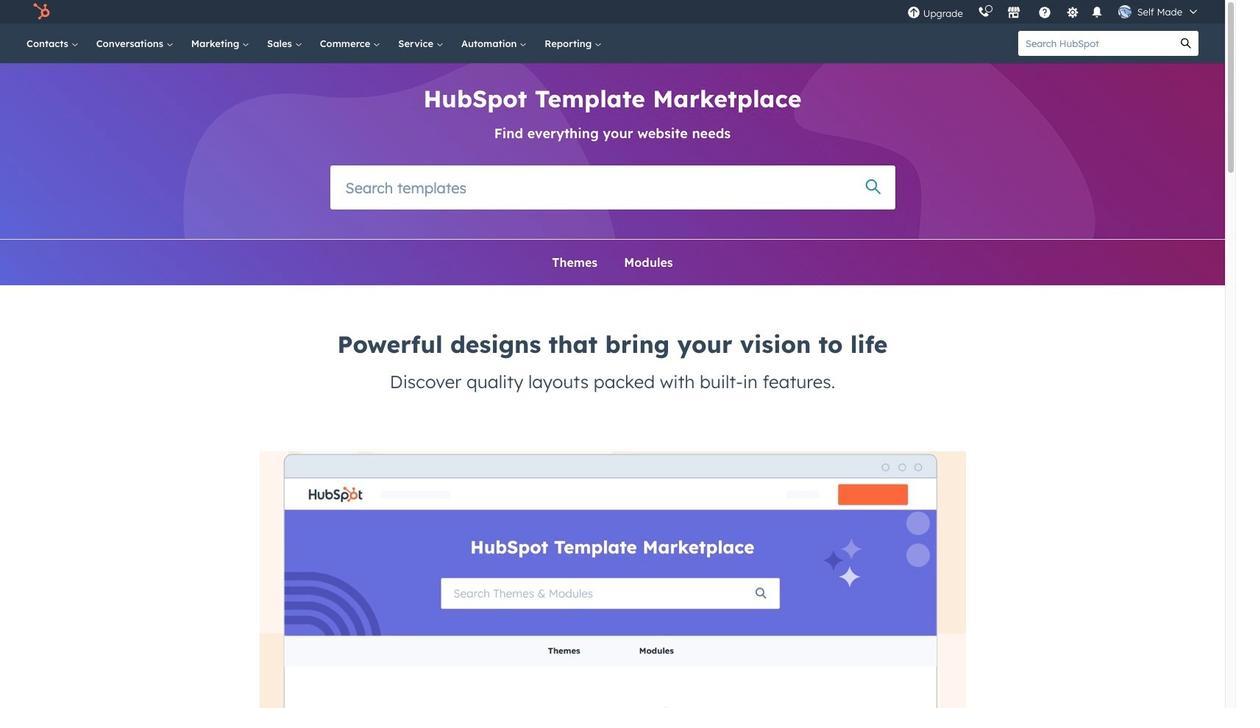 Task type: describe. For each thing, give the bounding box(es) containing it.
ruby anderson image
[[1118, 5, 1132, 18]]

Search templates search field
[[330, 166, 895, 210]]

marketplaces image
[[1007, 7, 1021, 20]]



Task type: locate. For each thing, give the bounding box(es) containing it.
Search HubSpot search field
[[1019, 31, 1174, 56]]

menu
[[900, 0, 1208, 24]]



Task type: vqa. For each thing, say whether or not it's contained in the screenshot.
'menu'
yes



